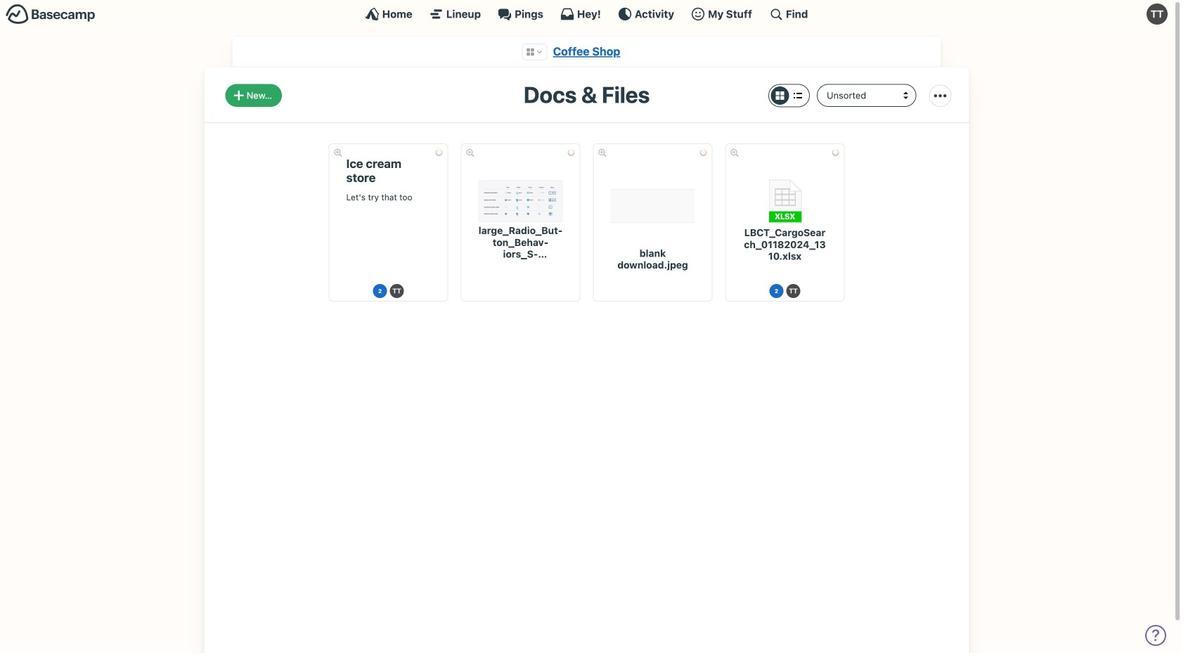 Task type: describe. For each thing, give the bounding box(es) containing it.
keyboard shortcut: ⌘ + / image
[[770, 7, 784, 21]]

switch accounts image
[[6, 4, 96, 25]]

1 horizontal spatial terry turtle image
[[1147, 4, 1169, 25]]



Task type: locate. For each thing, give the bounding box(es) containing it.
main element
[[0, 0, 1174, 27]]

terry turtle image
[[1147, 4, 1169, 25], [390, 284, 404, 298]]

1 vertical spatial terry turtle image
[[390, 284, 404, 298]]

0 vertical spatial terry turtle image
[[1147, 4, 1169, 25]]

terry turtle image
[[787, 284, 801, 298]]

0 horizontal spatial terry turtle image
[[390, 284, 404, 298]]



Task type: vqa. For each thing, say whether or not it's contained in the screenshot.
"Terry Turtle" icon to the left
yes



